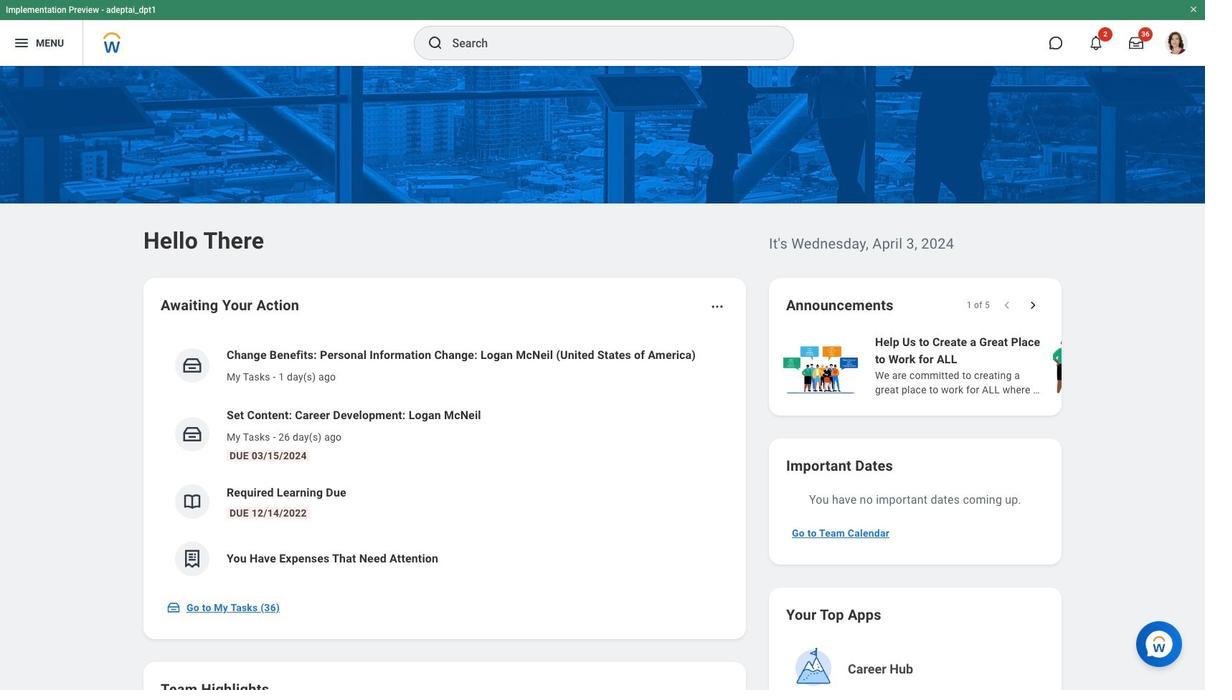 Task type: describe. For each thing, give the bounding box(es) containing it.
notifications large image
[[1089, 36, 1103, 50]]

inbox large image
[[1129, 36, 1144, 50]]

profile logan mcneil image
[[1165, 32, 1188, 57]]

inbox image
[[182, 424, 203, 446]]

chevron right small image
[[1026, 298, 1040, 313]]

justify image
[[13, 34, 30, 52]]

search image
[[427, 34, 444, 52]]



Task type: locate. For each thing, give the bounding box(es) containing it.
inbox image
[[182, 355, 203, 377], [166, 601, 181, 616]]

list
[[781, 333, 1205, 399], [161, 336, 729, 588]]

book open image
[[182, 491, 203, 513]]

banner
[[0, 0, 1205, 66]]

main content
[[0, 66, 1205, 691]]

1 horizontal spatial list
[[781, 333, 1205, 399]]

1 horizontal spatial inbox image
[[182, 355, 203, 377]]

0 horizontal spatial list
[[161, 336, 729, 588]]

dashboard expenses image
[[182, 549, 203, 570]]

chevron left small image
[[1000, 298, 1014, 313]]

close environment banner image
[[1190, 5, 1198, 14]]

status
[[967, 300, 990, 311]]

Search Workday  search field
[[452, 27, 764, 59]]

related actions image
[[710, 300, 725, 314]]

0 horizontal spatial inbox image
[[166, 601, 181, 616]]

1 vertical spatial inbox image
[[166, 601, 181, 616]]

0 vertical spatial inbox image
[[182, 355, 203, 377]]



Task type: vqa. For each thing, say whether or not it's contained in the screenshot.
Text Edit image
no



